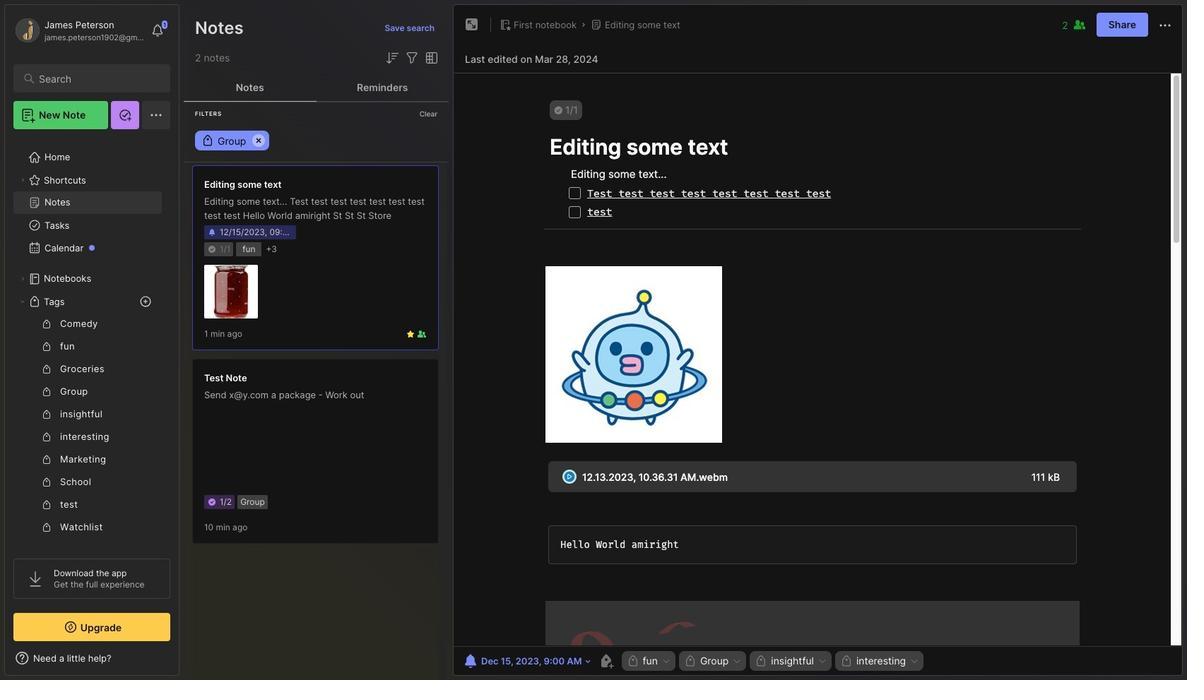 Task type: describe. For each thing, give the bounding box(es) containing it.
Group Tag actions field
[[729, 656, 742, 666]]

expand notebooks image
[[18, 275, 27, 283]]

group inside tree
[[13, 313, 162, 584]]

tree inside "main" element
[[5, 138, 179, 638]]

main element
[[0, 0, 184, 680]]

Add filters field
[[403, 49, 420, 66]]

thumbnail image
[[204, 265, 258, 319]]

add tag image
[[597, 653, 614, 670]]

add filters image
[[403, 49, 420, 66]]

More actions field
[[1157, 16, 1174, 34]]

Account field
[[13, 16, 144, 45]]

Note Editor text field
[[454, 73, 1182, 647]]



Task type: vqa. For each thing, say whether or not it's contained in the screenshot.
first tab from the bottom of the page
no



Task type: locate. For each thing, give the bounding box(es) containing it.
more actions image
[[1157, 17, 1174, 34]]

Search text field
[[39, 72, 158, 85]]

note window element
[[453, 4, 1183, 680]]

View options field
[[420, 49, 440, 66]]

expand note image
[[464, 16, 480, 33]]

group
[[13, 313, 162, 584]]

Sort options field
[[384, 49, 401, 66]]

none search field inside "main" element
[[39, 70, 158, 87]]

WHAT'S NEW field
[[5, 647, 179, 670]]

fun Tag actions field
[[658, 656, 671, 666]]

Edit reminder field
[[461, 651, 592, 671]]

expand tags image
[[18, 297, 27, 306]]

tab list
[[184, 73, 449, 102]]

insightful Tag actions field
[[814, 656, 827, 666]]

None search field
[[39, 70, 158, 87]]

tree
[[5, 138, 179, 638]]

interesting Tag actions field
[[906, 656, 919, 666]]

click to collapse image
[[178, 654, 189, 671]]



